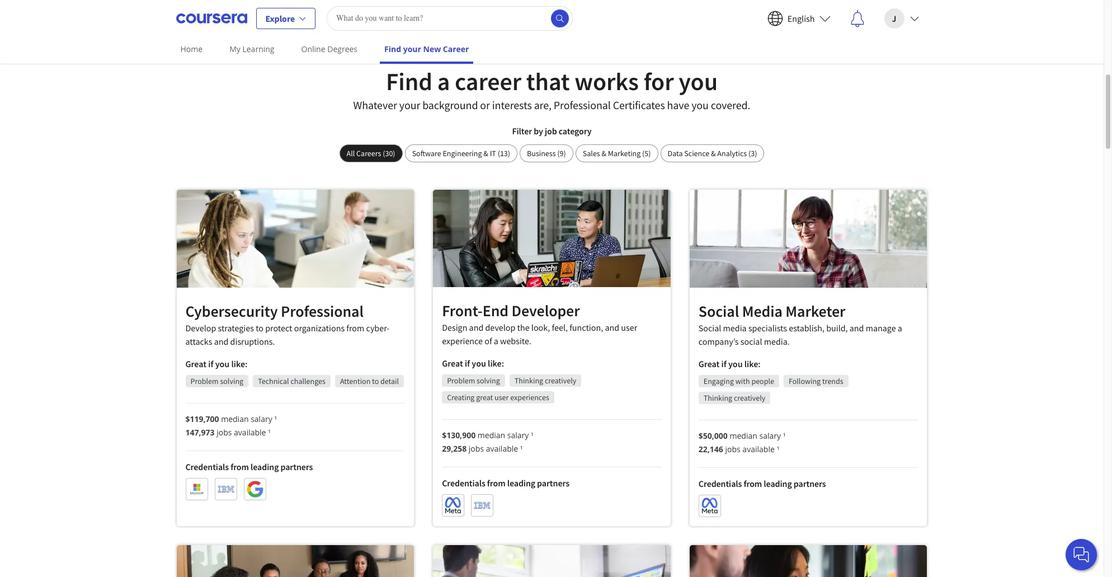 Task type: locate. For each thing, give the bounding box(es) containing it.
problem for front-end developer
[[447, 375, 475, 386]]

social up company's
[[699, 322, 722, 333]]

great if you like: for social
[[699, 358, 761, 369]]

2 horizontal spatial great if you like:
[[699, 358, 761, 369]]

problem
[[447, 375, 475, 386], [191, 376, 219, 386]]

like: for develop
[[231, 358, 248, 369]]

1 horizontal spatial salary
[[508, 430, 529, 440]]

category
[[559, 125, 592, 137]]

find for a
[[386, 66, 433, 97]]

1 horizontal spatial available
[[486, 443, 518, 454]]

& for software engineering & it (13)
[[484, 148, 489, 158]]

problem up creating
[[447, 375, 475, 386]]

creating
[[447, 392, 475, 402]]

solving up great
[[477, 375, 500, 386]]

establish,
[[789, 322, 825, 333]]

explore button
[[256, 8, 316, 29]]

median
[[221, 414, 249, 424], [478, 430, 505, 440], [730, 430, 758, 441]]

professional
[[554, 98, 611, 112], [281, 301, 364, 321]]

2 vertical spatial a
[[494, 335, 499, 346]]

available for develop
[[234, 427, 266, 438]]

if for front-
[[465, 358, 470, 369]]

like: up "with"
[[745, 358, 761, 369]]

1 social from the top
[[699, 301, 739, 321]]

creatively up experiences
[[545, 375, 577, 386]]

0 horizontal spatial salary
[[251, 414, 272, 424]]

available right '29,258'
[[486, 443, 518, 454]]

media
[[743, 301, 783, 321]]

to left "detail" at left bottom
[[372, 376, 379, 386]]

(5)
[[643, 148, 651, 158]]

a
[[438, 66, 450, 97], [898, 322, 903, 333], [494, 335, 499, 346]]

2 horizontal spatial &
[[711, 148, 716, 158]]

and inside cybersecurity professional develop strategies to protect organizations from cyber- attacks and disruptions.
[[214, 336, 229, 347]]

cybersecurity analyst image
[[177, 190, 414, 288]]

solving for developer
[[477, 375, 500, 386]]

$130,900
[[442, 430, 476, 440]]

if down experience
[[465, 358, 470, 369]]

salary
[[251, 414, 272, 424], [508, 430, 529, 440], [760, 430, 781, 441]]

0 vertical spatial professional
[[554, 98, 611, 112]]

great down experience
[[442, 358, 463, 369]]

software
[[412, 148, 441, 158]]

like: down of
[[488, 358, 504, 369]]

median inside '$130,900 median salary ¹ 29,258 jobs available ¹'
[[478, 430, 505, 440]]

you up 'have'
[[679, 66, 718, 97]]

0 vertical spatial find
[[385, 44, 401, 54]]

to up disruptions.
[[256, 322, 264, 334]]

(30)
[[383, 148, 395, 158]]

find left new
[[385, 44, 401, 54]]

salary down experiences
[[508, 430, 529, 440]]

salary inside '$130,900 median salary ¹ 29,258 jobs available ¹'
[[508, 430, 529, 440]]

social media marketer social media specialists establish, build, and manage a company's social media.
[[699, 301, 903, 347]]

available
[[234, 427, 266, 438], [486, 443, 518, 454], [743, 444, 775, 454]]

1 vertical spatial thinking
[[704, 393, 733, 403]]

credentials from leading partners
[[186, 461, 313, 472], [442, 477, 570, 489], [699, 478, 826, 489]]

user right function,
[[621, 322, 638, 333]]

1 horizontal spatial credentials from leading partners
[[442, 477, 570, 489]]

professional up category
[[554, 98, 611, 112]]

0 horizontal spatial leading
[[251, 461, 279, 472]]

0 vertical spatial to
[[256, 322, 264, 334]]

1 & from the left
[[484, 148, 489, 158]]

and down strategies
[[214, 336, 229, 347]]

What do you want to learn? text field
[[327, 6, 573, 31]]

0 vertical spatial a
[[438, 66, 450, 97]]

2 horizontal spatial credentials
[[699, 478, 742, 489]]

0 horizontal spatial &
[[484, 148, 489, 158]]

median inside $50,000 median salary ¹ 22,146 jobs available ¹
[[730, 430, 758, 441]]

great
[[476, 392, 493, 402]]

social up the media
[[699, 301, 739, 321]]

sales & marketing (5)
[[583, 148, 651, 158]]

partners
[[281, 461, 313, 472], [537, 477, 570, 489], [794, 478, 826, 489]]

thinking up experiences
[[515, 375, 544, 386]]

1 horizontal spatial professional
[[554, 98, 611, 112]]

great if you like: down experience
[[442, 358, 504, 369]]

find inside find your new career 'link'
[[385, 44, 401, 54]]

like: for developer
[[488, 358, 504, 369]]

All Careers (30) button
[[339, 144, 403, 162]]

engaging with people
[[704, 376, 775, 386]]

thinking down engaging
[[704, 393, 733, 403]]

online degrees link
[[297, 36, 362, 62]]

& left it
[[484, 148, 489, 158]]

0 horizontal spatial thinking creatively
[[515, 375, 577, 386]]

0 horizontal spatial a
[[438, 66, 450, 97]]

2 horizontal spatial partners
[[794, 478, 826, 489]]

0 vertical spatial user
[[621, 322, 638, 333]]

(13)
[[498, 148, 510, 158]]

available inside $50,000 median salary ¹ 22,146 jobs available ¹
[[743, 444, 775, 454]]

1 horizontal spatial great if you like:
[[442, 358, 504, 369]]

1 horizontal spatial median
[[478, 430, 505, 440]]

design
[[442, 322, 468, 333]]

0 vertical spatial thinking
[[515, 375, 544, 386]]

leading down $50,000 median salary ¹ 22,146 jobs available ¹
[[764, 478, 792, 489]]

0 horizontal spatial problem
[[191, 376, 219, 386]]

your right 'whatever'
[[399, 98, 420, 112]]

credentials from leading partners for developer
[[442, 477, 570, 489]]

jobs right '29,258'
[[469, 443, 484, 454]]

and right function,
[[605, 322, 620, 333]]

1 vertical spatial find
[[386, 66, 433, 97]]

chat with us image
[[1073, 546, 1091, 564]]

your left new
[[403, 44, 421, 54]]

1 horizontal spatial problem
[[447, 375, 475, 386]]

2 horizontal spatial great
[[699, 358, 720, 369]]

professional up organizations
[[281, 301, 364, 321]]

0 horizontal spatial creatively
[[545, 375, 577, 386]]

great down 'attacks'
[[186, 358, 207, 369]]

credentials for front-
[[442, 477, 486, 489]]

great up engaging
[[699, 358, 720, 369]]

analytics
[[718, 148, 747, 158]]

1 horizontal spatial credentials
[[442, 477, 486, 489]]

user right great
[[495, 392, 509, 402]]

you down of
[[472, 358, 486, 369]]

user
[[621, 322, 638, 333], [495, 392, 509, 402]]

1 horizontal spatial user
[[621, 322, 638, 333]]

1 vertical spatial to
[[372, 376, 379, 386]]

leading for develop
[[251, 461, 279, 472]]

1 horizontal spatial thinking
[[704, 393, 733, 403]]

following
[[789, 376, 821, 386]]

problem up $119,700 at the left
[[191, 376, 219, 386]]

coursera image
[[176, 9, 247, 27]]

organizations
[[294, 322, 345, 334]]

salary inside $50,000 median salary ¹ 22,146 jobs available ¹
[[760, 430, 781, 441]]

0 vertical spatial creatively
[[545, 375, 577, 386]]

from
[[347, 322, 365, 334], [231, 461, 249, 472], [487, 477, 506, 489], [744, 478, 762, 489]]

marketer
[[786, 301, 846, 321]]

1 horizontal spatial &
[[602, 148, 607, 158]]

1 vertical spatial social
[[699, 322, 722, 333]]

$50,000
[[699, 430, 728, 441]]

0 horizontal spatial if
[[208, 358, 214, 369]]

credentials down '29,258'
[[442, 477, 486, 489]]

if
[[465, 358, 470, 369], [722, 358, 727, 369], [208, 358, 214, 369]]

1 vertical spatial your
[[399, 98, 420, 112]]

credentials from leading partners down $50,000 median salary ¹ 22,146 jobs available ¹
[[699, 478, 826, 489]]

0 horizontal spatial problem solving
[[191, 376, 244, 386]]

available right 22,146 in the bottom of the page
[[743, 444, 775, 454]]

salary for develop
[[251, 414, 272, 424]]

$119,700
[[186, 414, 219, 424]]

if up engaging
[[722, 358, 727, 369]]

a right of
[[494, 335, 499, 346]]

0 horizontal spatial to
[[256, 322, 264, 334]]

0 horizontal spatial thinking
[[515, 375, 544, 386]]

cybersecurity
[[186, 301, 278, 321]]

find your new career
[[385, 44, 469, 54]]

1 horizontal spatial solving
[[477, 375, 500, 386]]

3 & from the left
[[711, 148, 716, 158]]

1 horizontal spatial jobs
[[469, 443, 484, 454]]

trends
[[823, 376, 844, 386]]

jobs right 22,146 in the bottom of the page
[[726, 444, 741, 454]]

salary down technical
[[251, 414, 272, 424]]

credentials from leading partners down '$130,900 median salary ¹ 29,258 jobs available ¹'
[[442, 477, 570, 489]]

all careers (30)
[[347, 148, 395, 158]]

manage
[[866, 322, 896, 333]]

1 horizontal spatial a
[[494, 335, 499, 346]]

median right '$50,000'
[[730, 430, 758, 441]]

jobs inside $50,000 median salary ¹ 22,146 jobs available ¹
[[726, 444, 741, 454]]

technical challenges
[[258, 376, 326, 386]]

credentials
[[186, 461, 229, 472], [442, 477, 486, 489], [699, 478, 742, 489]]

0 horizontal spatial solving
[[220, 376, 244, 386]]

credentials from leading partners down $119,700 median salary ¹ 147,973 jobs available ¹
[[186, 461, 313, 472]]

social
[[741, 336, 763, 347]]

from down $119,700 median salary ¹ 147,973 jobs available ¹
[[231, 461, 249, 472]]

0 horizontal spatial median
[[221, 414, 249, 424]]

from down '$130,900 median salary ¹ 29,258 jobs available ¹'
[[487, 477, 506, 489]]

and right the build,
[[850, 322, 864, 333]]

business (9)
[[527, 148, 566, 158]]

find inside find a career that works for you whatever your background or interests are, professional certificates have you covered.
[[386, 66, 433, 97]]

my learning
[[230, 44, 275, 54]]

credentials from leading partners for marketer
[[699, 478, 826, 489]]

great if you like: up engaging with people
[[699, 358, 761, 369]]

2 horizontal spatial leading
[[764, 478, 792, 489]]

find your new career link
[[380, 36, 474, 64]]

1 horizontal spatial great
[[442, 358, 463, 369]]

0 horizontal spatial like:
[[231, 358, 248, 369]]

great for cybersecurity professional
[[186, 358, 207, 369]]

1 horizontal spatial thinking creatively
[[704, 393, 766, 403]]

0 horizontal spatial partners
[[281, 461, 313, 472]]

2 horizontal spatial median
[[730, 430, 758, 441]]

find for your
[[385, 44, 401, 54]]

1 vertical spatial thinking creatively
[[704, 393, 766, 403]]

0 vertical spatial your
[[403, 44, 421, 54]]

credentials down 22,146 in the bottom of the page
[[699, 478, 742, 489]]

you for front-end developer
[[472, 358, 486, 369]]

available right 147,973 at bottom
[[234, 427, 266, 438]]

salary for marketer
[[760, 430, 781, 441]]

thinking creatively down engaging with people
[[704, 393, 766, 403]]

1 vertical spatial a
[[898, 322, 903, 333]]

leading down $119,700 median salary ¹ 147,973 jobs available ¹
[[251, 461, 279, 472]]

available for marketer
[[743, 444, 775, 454]]

1 horizontal spatial problem solving
[[447, 375, 500, 386]]

great if you like: for cybersecurity
[[186, 358, 248, 369]]

creatively
[[545, 375, 577, 386], [734, 393, 766, 403]]

jobs inside '$130,900 median salary ¹ 29,258 jobs available ¹'
[[469, 443, 484, 454]]

data
[[668, 148, 683, 158]]

(9)
[[558, 148, 566, 158]]

0 horizontal spatial credentials
[[186, 461, 229, 472]]

experience
[[442, 335, 483, 346]]

thinking
[[515, 375, 544, 386], [704, 393, 733, 403]]

2 horizontal spatial available
[[743, 444, 775, 454]]

website.
[[500, 335, 532, 346]]

credentials down 147,973 at bottom
[[186, 461, 229, 472]]

1 vertical spatial creatively
[[734, 393, 766, 403]]

certificates
[[613, 98, 665, 112]]

a right manage at bottom right
[[898, 322, 903, 333]]

from down $50,000 median salary ¹ 22,146 jobs available ¹
[[744, 478, 762, 489]]

j
[[892, 13, 897, 24]]

0 horizontal spatial credentials from leading partners
[[186, 461, 313, 472]]

option group
[[339, 144, 765, 162]]

home
[[181, 44, 203, 54]]

like: for marketer
[[745, 358, 761, 369]]

salary inside $119,700 median salary ¹ 147,973 jobs available ¹
[[251, 414, 272, 424]]

median for marketer
[[730, 430, 758, 441]]

marketing
[[608, 148, 641, 158]]

leading down '$130,900 median salary ¹ 29,258 jobs available ¹'
[[507, 477, 536, 489]]

solving left technical
[[220, 376, 244, 386]]

for
[[644, 66, 674, 97]]

salary for developer
[[508, 430, 529, 440]]

0 vertical spatial thinking creatively
[[515, 375, 577, 386]]

2 horizontal spatial like:
[[745, 358, 761, 369]]

jobs right 147,973 at bottom
[[217, 427, 232, 438]]

& right sales
[[602, 148, 607, 158]]

problem solving up great
[[447, 375, 500, 386]]

1 vertical spatial user
[[495, 392, 509, 402]]

problem for cybersecurity professional
[[191, 376, 219, 386]]

1 horizontal spatial to
[[372, 376, 379, 386]]

None search field
[[327, 6, 573, 31]]

if down 'attacks'
[[208, 358, 214, 369]]

following trends
[[789, 376, 844, 386]]

find down find your new career 'link'
[[386, 66, 433, 97]]

2 horizontal spatial if
[[722, 358, 727, 369]]

2 horizontal spatial credentials from leading partners
[[699, 478, 826, 489]]

1 horizontal spatial partners
[[537, 477, 570, 489]]

you up engaging with people
[[729, 358, 743, 369]]

2 horizontal spatial salary
[[760, 430, 781, 441]]

median right $130,900
[[478, 430, 505, 440]]

1 horizontal spatial leading
[[507, 477, 536, 489]]

1 horizontal spatial if
[[465, 358, 470, 369]]

thinking creatively up experiences
[[515, 375, 577, 386]]

2 horizontal spatial a
[[898, 322, 903, 333]]

you for cybersecurity professional
[[215, 358, 230, 369]]

1 horizontal spatial like:
[[488, 358, 504, 369]]

problem solving for developer
[[447, 375, 500, 386]]

great if you like:
[[442, 358, 504, 369], [699, 358, 761, 369], [186, 358, 248, 369]]

from left the cyber-
[[347, 322, 365, 334]]

0 horizontal spatial great if you like:
[[186, 358, 248, 369]]

0 horizontal spatial available
[[234, 427, 266, 438]]

1 horizontal spatial creatively
[[734, 393, 766, 403]]

attention
[[340, 376, 371, 386]]

business
[[527, 148, 556, 158]]

are,
[[534, 98, 552, 112]]

Sales & Marketing (5) button
[[576, 144, 658, 162]]

professional inside find a career that works for you whatever your background or interests are, professional certificates have you covered.
[[554, 98, 611, 112]]

median inside $119,700 median salary ¹ 147,973 jobs available ¹
[[221, 414, 249, 424]]

great
[[442, 358, 463, 369], [699, 358, 720, 369], [186, 358, 207, 369]]

great if you like: down 'attacks'
[[186, 358, 248, 369]]

0 horizontal spatial jobs
[[217, 427, 232, 438]]

sales
[[583, 148, 600, 158]]

2 horizontal spatial jobs
[[726, 444, 741, 454]]

like: down disruptions.
[[231, 358, 248, 369]]

jobs inside $119,700 median salary ¹ 147,973 jobs available ¹
[[217, 427, 232, 438]]

available inside '$130,900 median salary ¹ 29,258 jobs available ¹'
[[486, 443, 518, 454]]

to
[[256, 322, 264, 334], [372, 376, 379, 386]]

salary down people
[[760, 430, 781, 441]]

feel,
[[552, 322, 568, 333]]

protect
[[265, 322, 292, 334]]

median right $119,700 at the left
[[221, 414, 249, 424]]

0 horizontal spatial professional
[[281, 301, 364, 321]]

0 vertical spatial social
[[699, 301, 739, 321]]

0 horizontal spatial great
[[186, 358, 207, 369]]

a up background
[[438, 66, 450, 97]]

you right 'have'
[[692, 98, 709, 112]]

strategies
[[218, 322, 254, 334]]

problem solving up $119,700 at the left
[[191, 376, 244, 386]]

available inside $119,700 median salary ¹ 147,973 jobs available ¹
[[234, 427, 266, 438]]

your
[[403, 44, 421, 54], [399, 98, 420, 112]]

& right science
[[711, 148, 716, 158]]

you down strategies
[[215, 358, 230, 369]]

creatively down "with"
[[734, 393, 766, 403]]

partners for media
[[794, 478, 826, 489]]

1 vertical spatial professional
[[281, 301, 364, 321]]

solving
[[477, 375, 500, 386], [220, 376, 244, 386]]



Task type: vqa. For each thing, say whether or not it's contained in the screenshot.
the 'creatively'
yes



Task type: describe. For each thing, give the bounding box(es) containing it.
developer
[[512, 300, 580, 321]]

disruptions.
[[230, 336, 275, 347]]

find a career that works for you whatever your background or interests are, professional certificates have you covered.
[[354, 66, 751, 112]]

people
[[752, 376, 775, 386]]

Business (9) button
[[520, 144, 574, 162]]

background
[[423, 98, 478, 112]]

great if you like: for front-
[[442, 358, 504, 369]]

from for front-end developer
[[487, 477, 506, 489]]

median for develop
[[221, 414, 249, 424]]

available for developer
[[486, 443, 518, 454]]

english button
[[759, 0, 840, 36]]

explore
[[266, 13, 295, 24]]

have
[[667, 98, 690, 112]]

cyber-
[[366, 322, 390, 334]]

median for developer
[[478, 430, 505, 440]]

specialists
[[749, 322, 788, 333]]

jobs for marketer
[[726, 444, 741, 454]]

(3)
[[749, 148, 758, 158]]

partners for professional
[[281, 461, 313, 472]]

& for data science & analytics (3)
[[711, 148, 716, 158]]

leading for marketer
[[764, 478, 792, 489]]

develop
[[486, 322, 516, 333]]

if for social
[[722, 358, 727, 369]]

147,973
[[186, 427, 215, 438]]

jobs for develop
[[217, 427, 232, 438]]

data science & analytics (3)
[[668, 148, 758, 158]]

that
[[527, 66, 570, 97]]

and inside social media marketer social media specialists establish, build, and manage a company's social media.
[[850, 322, 864, 333]]

build,
[[827, 322, 848, 333]]

from inside cybersecurity professional develop strategies to protect organizations from cyber- attacks and disruptions.
[[347, 322, 365, 334]]

filter by job category
[[512, 125, 592, 137]]

j button
[[876, 0, 928, 36]]

your inside find a career that works for you whatever your background or interests are, professional certificates have you covered.
[[399, 98, 420, 112]]

partners for end
[[537, 477, 570, 489]]

engineering
[[443, 148, 482, 158]]

careers
[[357, 148, 381, 158]]

experiences
[[511, 392, 549, 402]]

career
[[443, 44, 469, 54]]

end
[[483, 300, 509, 321]]

great for social media marketer
[[699, 358, 720, 369]]

degrees
[[328, 44, 358, 54]]

Data Science & Analytics (3) button
[[661, 144, 765, 162]]

whatever
[[354, 98, 397, 112]]

engaging
[[704, 376, 734, 386]]

with
[[736, 376, 750, 386]]

credentials for cybersecurity
[[186, 461, 229, 472]]

company's
[[699, 336, 739, 347]]

technical
[[258, 376, 289, 386]]

your inside find your new career 'link'
[[403, 44, 421, 54]]

0 horizontal spatial user
[[495, 392, 509, 402]]

29,258
[[442, 443, 467, 454]]

covered.
[[711, 98, 751, 112]]

jobs for developer
[[469, 443, 484, 454]]

career
[[455, 66, 522, 97]]

from for cybersecurity professional
[[231, 461, 249, 472]]

to inside cybersecurity professional develop strategies to protect organizations from cyber- attacks and disruptions.
[[256, 322, 264, 334]]

$50,000 median salary ¹ 22,146 jobs available ¹
[[699, 430, 786, 454]]

22,146
[[699, 444, 724, 454]]

Software Engineering & IT (13) button
[[405, 144, 518, 162]]

professional inside cybersecurity professional develop strategies to protect organizations from cyber- attacks and disruptions.
[[281, 301, 364, 321]]

online
[[301, 44, 325, 54]]

works
[[575, 66, 639, 97]]

english
[[788, 13, 815, 24]]

and up experience
[[469, 322, 484, 333]]

2 social from the top
[[699, 322, 722, 333]]

social media marketer image
[[690, 190, 928, 287]]

function,
[[570, 322, 603, 333]]

media
[[723, 322, 747, 333]]

software engineering & it (13)
[[412, 148, 510, 158]]

the
[[517, 322, 530, 333]]

learning
[[243, 44, 275, 54]]

or
[[480, 98, 490, 112]]

user inside front-end developer design and develop the look, feel, function, and user experience of a website.
[[621, 322, 638, 333]]

2 & from the left
[[602, 148, 607, 158]]

home link
[[176, 36, 207, 62]]

look,
[[532, 322, 550, 333]]

job
[[545, 125, 557, 137]]

cybersecurity professional develop strategies to protect organizations from cyber- attacks and disruptions.
[[186, 301, 390, 347]]

front-
[[442, 300, 483, 321]]

leading for developer
[[507, 477, 536, 489]]

great for front-end developer
[[442, 358, 463, 369]]

attention to detail
[[340, 376, 399, 386]]

interests
[[492, 98, 532, 112]]

my learning link
[[225, 36, 279, 62]]

a inside front-end developer design and develop the look, feel, function, and user experience of a website.
[[494, 335, 499, 346]]

option group containing all careers (30)
[[339, 144, 765, 162]]

credentials for social
[[699, 478, 742, 489]]

solving for develop
[[220, 376, 244, 386]]

problem solving for develop
[[191, 376, 244, 386]]

a inside find a career that works for you whatever your background or interests are, professional certificates have you covered.
[[438, 66, 450, 97]]

attacks
[[186, 336, 212, 347]]

challenges
[[291, 376, 326, 386]]

by
[[534, 125, 543, 137]]

of
[[485, 335, 492, 346]]

from for social media marketer
[[744, 478, 762, 489]]

creating great user experiences
[[447, 392, 549, 402]]

online degrees
[[301, 44, 358, 54]]

you for social media marketer
[[729, 358, 743, 369]]

media.
[[764, 336, 790, 347]]

$119,700 median salary ¹ 147,973 jobs available ¹
[[186, 414, 277, 438]]

credentials from leading partners for develop
[[186, 461, 313, 472]]

if for cybersecurity
[[208, 358, 214, 369]]

front-end developer design and develop the look, feel, function, and user experience of a website.
[[442, 300, 638, 346]]

all
[[347, 148, 355, 158]]

detail
[[381, 376, 399, 386]]

a inside social media marketer social media specialists establish, build, and manage a company's social media.
[[898, 322, 903, 333]]

science
[[685, 148, 710, 158]]

new
[[423, 44, 441, 54]]



